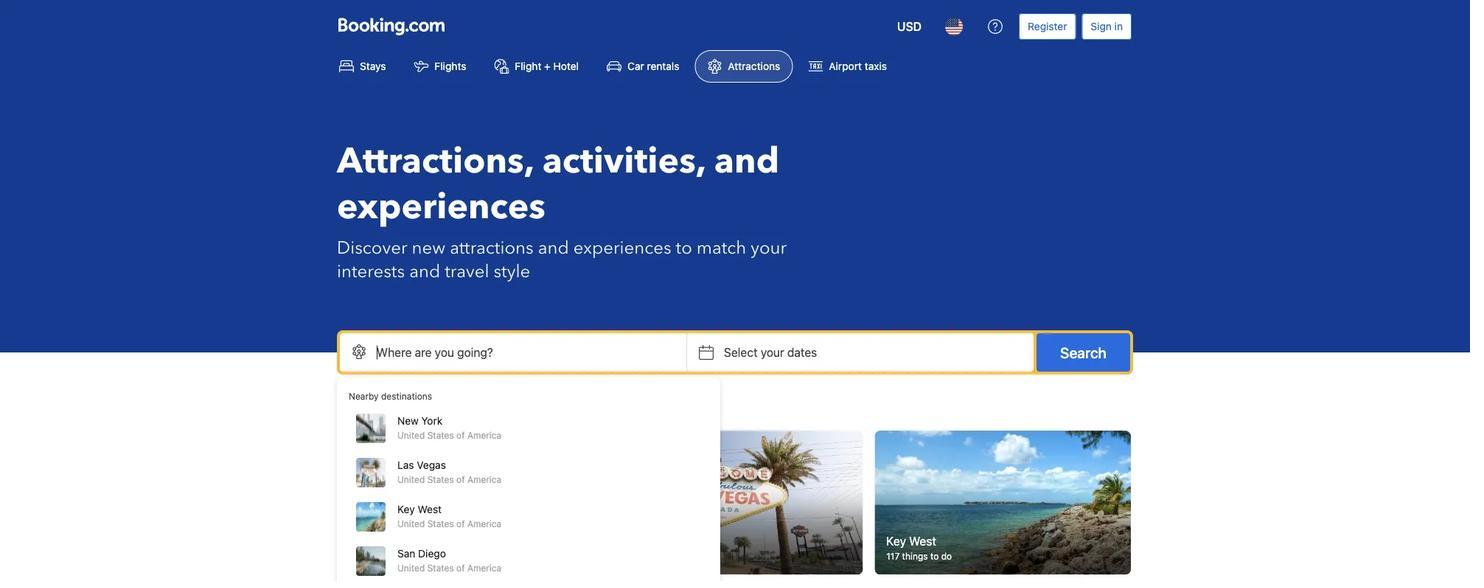 Task type: describe. For each thing, give the bounding box(es) containing it.
sign
[[1091, 20, 1112, 32]]

select
[[724, 345, 758, 359]]

attractions link
[[695, 50, 793, 83]]

flights
[[435, 60, 466, 72]]

stays link
[[327, 50, 399, 83]]

register
[[1028, 20, 1067, 32]]

america for vegas
[[467, 474, 502, 484]]

new for new york 1216 things to do
[[350, 534, 374, 548]]

car rentals link
[[594, 50, 692, 83]]

1216
[[350, 551, 369, 562]]

your inside attractions, activities, and experiences discover new attractions and experiences to match your interests and travel style
[[751, 236, 787, 260]]

san
[[397, 548, 415, 560]]

attractions,
[[337, 137, 534, 185]]

do for west
[[941, 551, 952, 562]]

new york united states of america
[[397, 415, 502, 440]]

1 vertical spatial your
[[761, 345, 784, 359]]

las vegas image
[[607, 431, 863, 575]]

of for las vegas
[[457, 474, 465, 484]]

sign in link
[[1082, 13, 1132, 40]]

usd button
[[889, 9, 931, 44]]

airport taxis
[[829, 60, 887, 72]]

select your dates
[[724, 345, 817, 359]]

states for las vegas
[[427, 474, 454, 484]]

york for new york united states of america
[[421, 415, 443, 427]]

airport
[[829, 60, 862, 72]]

nearby destinations up the new york united states of america
[[349, 391, 432, 401]]

united for new
[[397, 430, 425, 440]]

booking.com image
[[338, 18, 445, 35]]

stays
[[360, 60, 386, 72]]

york for new york 1216 things to do
[[377, 534, 401, 548]]

usd
[[897, 20, 922, 34]]

sign in
[[1091, 20, 1123, 32]]

flight + hotel link
[[482, 50, 591, 83]]

states for key west
[[427, 518, 454, 529]]

new york 1216 things to do
[[350, 534, 422, 562]]

car rentals
[[628, 60, 679, 72]]

register link
[[1019, 13, 1076, 40]]

taxis
[[865, 60, 887, 72]]



Task type: locate. For each thing, give the bounding box(es) containing it.
key for key west united states of america
[[397, 503, 415, 515]]

york up "vegas"
[[421, 415, 443, 427]]

flights link
[[401, 50, 479, 83]]

rentals
[[647, 60, 679, 72]]

your
[[751, 236, 787, 260], [761, 345, 784, 359]]

1 horizontal spatial new
[[397, 415, 419, 427]]

0 vertical spatial your
[[751, 236, 787, 260]]

of up key west united states of america
[[457, 474, 465, 484]]

1 america from the top
[[467, 430, 502, 440]]

of for san diego
[[457, 563, 465, 573]]

4 states from the top
[[427, 563, 454, 573]]

united for las
[[397, 474, 425, 484]]

1 horizontal spatial west
[[909, 534, 936, 548]]

2 things from the left
[[902, 551, 928, 562]]

0 horizontal spatial things
[[372, 551, 398, 562]]

Where are you going? search field
[[340, 333, 687, 372]]

1 vertical spatial experiences
[[574, 236, 671, 260]]

1 states from the top
[[427, 430, 454, 440]]

united for key
[[397, 518, 425, 529]]

and
[[714, 137, 780, 185], [538, 236, 569, 260], [409, 259, 440, 284]]

states up "vegas"
[[427, 430, 454, 440]]

york inside the new york united states of america
[[421, 415, 443, 427]]

0 horizontal spatial to
[[400, 551, 409, 562]]

your right match
[[751, 236, 787, 260]]

destinations
[[381, 391, 432, 401], [395, 398, 483, 418]]

0 horizontal spatial and
[[409, 259, 440, 284]]

1 horizontal spatial key
[[887, 534, 906, 548]]

states inside the new york united states of america
[[427, 430, 454, 440]]

of inside san diego united states of america
[[457, 563, 465, 573]]

new up 1216
[[350, 534, 374, 548]]

of down key west united states of america
[[457, 563, 465, 573]]

west inside key west 117 things to do
[[909, 534, 936, 548]]

america up san diego united states of america
[[467, 518, 502, 529]]

do
[[411, 551, 422, 562], [941, 551, 952, 562]]

key west united states of america
[[397, 503, 502, 529]]

search
[[1060, 344, 1107, 361]]

0 horizontal spatial experiences
[[337, 183, 546, 231]]

diego
[[418, 548, 446, 560]]

0 horizontal spatial do
[[411, 551, 422, 562]]

new
[[397, 415, 419, 427], [350, 534, 374, 548]]

to
[[676, 236, 692, 260], [400, 551, 409, 562], [931, 551, 939, 562]]

2 america from the top
[[467, 474, 502, 484]]

states down the diego
[[427, 563, 454, 573]]

west for key west 117 things to do
[[909, 534, 936, 548]]

key west image
[[875, 431, 1131, 575]]

match
[[697, 236, 746, 260]]

2 horizontal spatial and
[[714, 137, 780, 185]]

1 vertical spatial new
[[350, 534, 374, 548]]

america inside san diego united states of america
[[467, 563, 502, 573]]

1 united from the top
[[397, 430, 425, 440]]

hotel
[[554, 60, 579, 72]]

attractions
[[728, 60, 780, 72]]

1 of from the top
[[457, 430, 465, 440]]

+
[[544, 60, 551, 72]]

vegas
[[417, 459, 446, 471]]

san diego united states of america
[[397, 548, 502, 573]]

attractions, activities, and experiences discover new attractions and experiences to match your interests and travel style
[[337, 137, 787, 284]]

in
[[1115, 20, 1123, 32]]

1 vertical spatial york
[[377, 534, 401, 548]]

america up key west united states of america
[[467, 474, 502, 484]]

key up new york 1216 things to do
[[397, 503, 415, 515]]

0 horizontal spatial york
[[377, 534, 401, 548]]

to left the diego
[[400, 551, 409, 562]]

states down "vegas"
[[427, 474, 454, 484]]

1 horizontal spatial york
[[421, 415, 443, 427]]

new up las
[[397, 415, 419, 427]]

key up 117
[[887, 534, 906, 548]]

america for west
[[467, 518, 502, 529]]

to for key west
[[931, 551, 939, 562]]

of
[[457, 430, 465, 440], [457, 474, 465, 484], [457, 518, 465, 529], [457, 563, 465, 573]]

3 states from the top
[[427, 518, 454, 529]]

destinations up "vegas"
[[395, 398, 483, 418]]

new york image
[[338, 431, 595, 575]]

search button
[[1037, 333, 1130, 372]]

1 vertical spatial west
[[909, 534, 936, 548]]

things for york
[[372, 551, 398, 562]]

nearby
[[349, 391, 379, 401], [338, 398, 391, 418]]

2 states from the top
[[427, 474, 454, 484]]

united inside san diego united states of america
[[397, 563, 425, 573]]

destinations up the new york united states of america
[[381, 391, 432, 401]]

key inside key west united states of america
[[397, 503, 415, 515]]

of for new york
[[457, 430, 465, 440]]

do inside key west 117 things to do
[[941, 551, 952, 562]]

0 vertical spatial new
[[397, 415, 419, 427]]

las vegas united states of america
[[397, 459, 502, 484]]

1 horizontal spatial things
[[902, 551, 928, 562]]

discover
[[337, 236, 407, 260]]

2 do from the left
[[941, 551, 952, 562]]

1 do from the left
[[411, 551, 422, 562]]

york left the diego
[[377, 534, 401, 548]]

america inside the new york united states of america
[[467, 430, 502, 440]]

to left match
[[676, 236, 692, 260]]

to for new york
[[400, 551, 409, 562]]

dates
[[788, 345, 817, 359]]

things
[[372, 551, 398, 562], [902, 551, 928, 562]]

america for diego
[[467, 563, 502, 573]]

3 united from the top
[[397, 518, 425, 529]]

attractions
[[450, 236, 534, 260]]

west
[[418, 503, 442, 515], [909, 534, 936, 548]]

of for key west
[[457, 518, 465, 529]]

of up san diego united states of america
[[457, 518, 465, 529]]

117
[[887, 551, 900, 562]]

car
[[628, 60, 644, 72]]

0 vertical spatial york
[[421, 415, 443, 427]]

new inside the new york united states of america
[[397, 415, 419, 427]]

airport taxis link
[[796, 50, 900, 83]]

nearby destinations
[[349, 391, 432, 401], [338, 398, 483, 418]]

west inside key west united states of america
[[418, 503, 442, 515]]

activities,
[[543, 137, 706, 185]]

of up las vegas united states of america on the bottom left
[[457, 430, 465, 440]]

states
[[427, 430, 454, 440], [427, 474, 454, 484], [427, 518, 454, 529], [427, 563, 454, 573]]

united
[[397, 430, 425, 440], [397, 474, 425, 484], [397, 518, 425, 529], [397, 563, 425, 573]]

america up las vegas united states of america on the bottom left
[[467, 430, 502, 440]]

america down key west united states of america
[[467, 563, 502, 573]]

travel
[[445, 259, 489, 284]]

of inside las vegas united states of america
[[457, 474, 465, 484]]

nearby destinations up las
[[338, 398, 483, 418]]

to right 117
[[931, 551, 939, 562]]

0 horizontal spatial key
[[397, 503, 415, 515]]

1 vertical spatial key
[[887, 534, 906, 548]]

3 america from the top
[[467, 518, 502, 529]]

do right 117
[[941, 551, 952, 562]]

to inside new york 1216 things to do
[[400, 551, 409, 562]]

united inside las vegas united states of america
[[397, 474, 425, 484]]

united down las
[[397, 474, 425, 484]]

things inside new york 1216 things to do
[[372, 551, 398, 562]]

united up san
[[397, 518, 425, 529]]

4 of from the top
[[457, 563, 465, 573]]

0 horizontal spatial west
[[418, 503, 442, 515]]

0 vertical spatial west
[[418, 503, 442, 515]]

key
[[397, 503, 415, 515], [887, 534, 906, 548]]

new
[[412, 236, 446, 260]]

to inside key west 117 things to do
[[931, 551, 939, 562]]

york inside new york 1216 things to do
[[377, 534, 401, 548]]

1 horizontal spatial do
[[941, 551, 952, 562]]

las
[[397, 459, 414, 471]]

flight + hotel
[[515, 60, 579, 72]]

new for new york united states of america
[[397, 415, 419, 427]]

key west 117 things to do
[[887, 534, 952, 562]]

west for key west united states of america
[[418, 503, 442, 515]]

states for new york
[[427, 430, 454, 440]]

style
[[494, 259, 530, 284]]

flight
[[515, 60, 542, 72]]

america for york
[[467, 430, 502, 440]]

do for york
[[411, 551, 422, 562]]

2 united from the top
[[397, 474, 425, 484]]

things right 1216
[[372, 551, 398, 562]]

of inside key west united states of america
[[457, 518, 465, 529]]

4 united from the top
[[397, 563, 425, 573]]

do inside new york 1216 things to do
[[411, 551, 422, 562]]

things inside key west 117 things to do
[[902, 551, 928, 562]]

to inside attractions, activities, and experiences discover new attractions and experiences to match your interests and travel style
[[676, 236, 692, 260]]

states inside san diego united states of america
[[427, 563, 454, 573]]

states up the diego
[[427, 518, 454, 529]]

key inside key west 117 things to do
[[887, 534, 906, 548]]

experiences
[[337, 183, 546, 231], [574, 236, 671, 260]]

your left dates
[[761, 345, 784, 359]]

america
[[467, 430, 502, 440], [467, 474, 502, 484], [467, 518, 502, 529], [467, 563, 502, 573]]

states inside las vegas united states of america
[[427, 474, 454, 484]]

2 horizontal spatial to
[[931, 551, 939, 562]]

do down key west united states of america
[[411, 551, 422, 562]]

things right 117
[[902, 551, 928, 562]]

new inside new york 1216 things to do
[[350, 534, 374, 548]]

4 america from the top
[[467, 563, 502, 573]]

united up las
[[397, 430, 425, 440]]

2 of from the top
[[457, 474, 465, 484]]

united for san
[[397, 563, 425, 573]]

united inside the new york united states of america
[[397, 430, 425, 440]]

united inside key west united states of america
[[397, 518, 425, 529]]

united down san
[[397, 563, 425, 573]]

states for san diego
[[427, 563, 454, 573]]

america inside key west united states of america
[[467, 518, 502, 529]]

1 horizontal spatial to
[[676, 236, 692, 260]]

york
[[421, 415, 443, 427], [377, 534, 401, 548]]

0 vertical spatial experiences
[[337, 183, 546, 231]]

3 of from the top
[[457, 518, 465, 529]]

interests
[[337, 259, 405, 284]]

key for key west 117 things to do
[[887, 534, 906, 548]]

1 horizontal spatial and
[[538, 236, 569, 260]]

1 horizontal spatial experiences
[[574, 236, 671, 260]]

1 things from the left
[[372, 551, 398, 562]]

america inside las vegas united states of america
[[467, 474, 502, 484]]

0 vertical spatial key
[[397, 503, 415, 515]]

of inside the new york united states of america
[[457, 430, 465, 440]]

0 horizontal spatial new
[[350, 534, 374, 548]]

things for west
[[902, 551, 928, 562]]

states inside key west united states of america
[[427, 518, 454, 529]]



Task type: vqa. For each thing, say whether or not it's contained in the screenshot.
wifi
no



